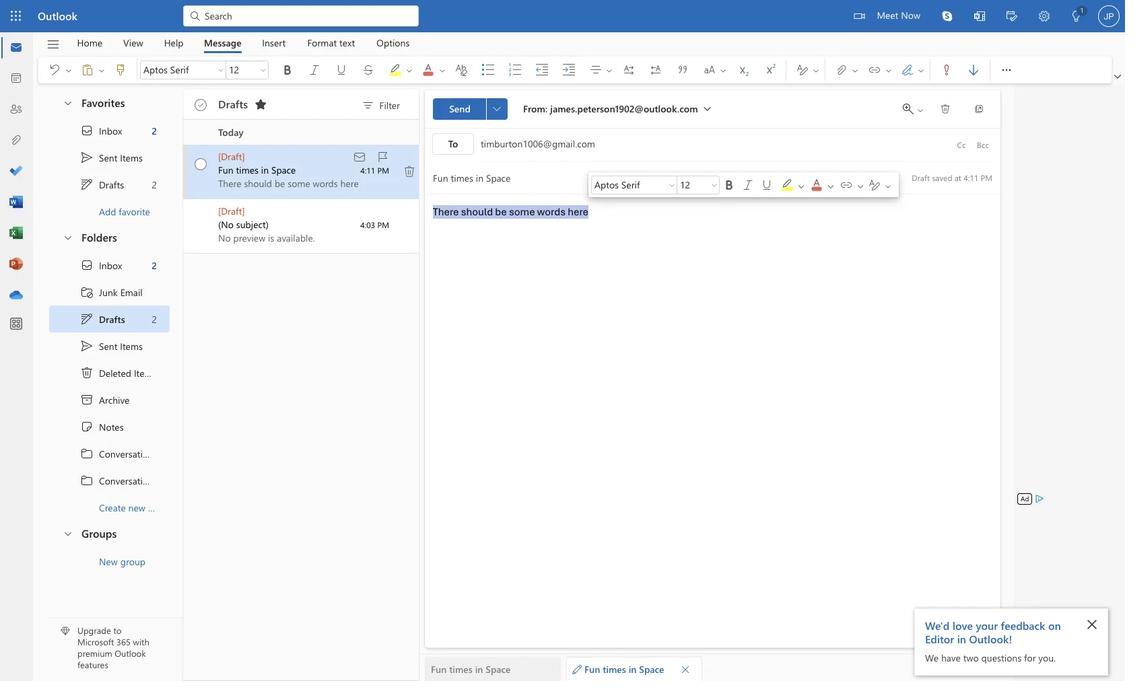 Task type: locate. For each thing, give the bounding box(es) containing it.
 down 
[[80, 447, 94, 461]]

 inside favorites tree
[[80, 124, 94, 137]]

some
[[288, 177, 310, 190], [509, 205, 535, 219]]

 for  dropdown button
[[493, 105, 501, 113]]

Select a message checkbox
[[186, 199, 218, 228]]

0 vertical spatial 
[[80, 447, 94, 461]]

 button down  
[[56, 90, 79, 115]]

no preview is available.
[[218, 232, 315, 244]]

0 horizontal spatial fun
[[218, 164, 233, 176]]

1 vertical spatial items
[[120, 340, 143, 353]]

 sent items up  tree item in the left of the page
[[80, 339, 143, 353]]

history
[[156, 447, 186, 460]]

2 2 from the top
[[152, 178, 157, 191]]

1 horizontal spatial 
[[760, 178, 774, 192]]

sent inside favorites tree
[[99, 151, 117, 164]]

 up 
[[80, 259, 94, 272]]

fun inside fun times in space button
[[431, 663, 447, 676]]

 inbox up junk
[[80, 259, 122, 272]]

1 horizontal spatial there
[[433, 205, 459, 219]]

subscript image
[[736, 63, 763, 77]]


[[572, 665, 582, 674]]

there for there should be some words here
[[218, 177, 241, 190]]

items for 1st "" tree item from the bottom of the page
[[120, 340, 143, 353]]

items up the " deleted items" on the left
[[120, 340, 143, 353]]

sent up  tree item in the left of the page
[[99, 340, 117, 353]]

 button
[[615, 59, 642, 81]]

drafts left ''
[[218, 97, 248, 111]]

 inside include group
[[868, 63, 881, 77]]

2 inbox from the top
[[99, 259, 122, 272]]

1 horizontal spatial font color image
[[810, 178, 837, 192]]

2 down  tree item
[[152, 313, 157, 326]]

0 vertical spatial 
[[796, 63, 809, 77]]

0 horizontal spatial  button
[[274, 59, 301, 81]]

email
[[120, 286, 143, 299]]

favorite
[[119, 205, 150, 218]]

1 vertical spatial  button
[[836, 176, 855, 195]]

1 horizontal spatial 
[[704, 105, 711, 112]]

2 vertical spatial drafts
[[99, 313, 125, 326]]

Font text field
[[141, 62, 215, 78], [592, 177, 666, 193]]

1 vertical spatial font color image
[[810, 178, 837, 192]]

1  from the top
[[80, 178, 94, 191]]

 button down timburton1006@gmail.com text box
[[739, 176, 758, 195]]

groups tree item
[[49, 521, 170, 548]]

 up select a message checkbox
[[195, 158, 207, 170]]

 sent items inside tree
[[80, 339, 143, 353]]

1 horizontal spatial space
[[486, 663, 511, 676]]

[draft] down 'today'
[[218, 150, 245, 163]]

 left the draft
[[868, 178, 881, 192]]

1 vertical spatial 
[[723, 178, 736, 192]]

0 vertical spatial items
[[120, 151, 143, 164]]

 for   
[[723, 178, 736, 192]]

folder
[[148, 501, 173, 514]]

1 vertical spatial 
[[80, 259, 94, 272]]

items for first "" tree item from the top of the page
[[120, 151, 143, 164]]

0 horizontal spatial font color image
[[422, 63, 448, 77]]

there inside there should be some words here text field
[[433, 205, 459, 219]]

0 vertical spatial text highlight color image
[[389, 63, 415, 77]]

items inside the " deleted items"
[[134, 367, 157, 379]]

 for  conversation history
[[80, 447, 94, 461]]

 button right font size text field
[[720, 176, 739, 195]]


[[1039, 11, 1050, 22]]

1 vertical spatial 
[[80, 366, 94, 380]]

 sent items up add favorite tree item
[[80, 151, 143, 164]]

1 horizontal spatial 
[[868, 178, 881, 192]]

2  from the top
[[80, 339, 94, 353]]

2 sent from the top
[[99, 340, 117, 353]]

 for second  tree item from the top
[[80, 259, 94, 272]]

excel image
[[9, 227, 23, 240]]

0 vertical spatial there
[[218, 177, 241, 190]]

 drafts
[[80, 178, 124, 191], [80, 312, 125, 326]]

 tree item
[[49, 171, 170, 198], [49, 306, 170, 333]]

some inside text field
[[509, 205, 535, 219]]

 inside folders tree item
[[63, 232, 73, 243]]

drafts inside favorites tree
[[99, 178, 124, 191]]

0 horizontal spatial 
[[335, 63, 348, 77]]

0 horizontal spatial some
[[288, 177, 310, 190]]

text highlight color image down options button
[[389, 63, 415, 77]]

1 vertical spatial fun times in space
[[431, 663, 511, 676]]

1 vertical spatial there
[[433, 205, 459, 219]]

2  inbox from the top
[[80, 259, 122, 272]]

pm right 4:03
[[377, 220, 389, 230]]

items for  tree item in the left of the page
[[134, 367, 157, 379]]

home button
[[67, 32, 112, 53]]

0 horizontal spatial words
[[313, 177, 338, 190]]

 
[[48, 63, 73, 77]]

0 horizontal spatial 
[[493, 105, 501, 113]]

pm inside reading pane main content
[[981, 172, 993, 183]]

tree containing 
[[49, 252, 186, 521]]

2  from the top
[[80, 474, 94, 488]]

pm for no preview is available.
[[377, 220, 389, 230]]

 button
[[486, 98, 508, 120]]

1 horizontal spatial  button
[[720, 176, 739, 195]]

 archive
[[80, 393, 130, 407]]

1 vertical spatial 
[[760, 178, 774, 192]]

 
[[901, 63, 925, 77]]

(no subject)
[[218, 218, 269, 231]]

0 horizontal spatial text highlight color image
[[389, 63, 415, 77]]

message list list box
[[183, 120, 419, 681]]

1 vertical spatial  tree item
[[49, 333, 170, 360]]

 tree item
[[49, 279, 170, 306]]

0 vertical spatial  button
[[274, 59, 301, 81]]

 down favorites on the top
[[80, 124, 94, 137]]

1 vertical spatial 
[[868, 178, 881, 192]]

0 vertical spatial  button
[[861, 59, 883, 81]]

0 vertical spatial 
[[195, 99, 207, 111]]

0 horizontal spatial 4:11
[[360, 165, 375, 176]]

1 vertical spatial font text field
[[592, 177, 666, 193]]

 inside tree
[[80, 259, 94, 272]]

times inside the message list list box
[[236, 164, 259, 176]]

2  tree item from the top
[[49, 333, 170, 360]]

 for first  tree item from the top of the page
[[80, 178, 94, 191]]

0 vertical spatial [draft]
[[218, 150, 245, 163]]

mail image
[[9, 41, 23, 55]]

 drafts inside tree
[[80, 312, 125, 326]]

0 horizontal spatial space
[[271, 164, 296, 176]]

4:11 inside the message list list box
[[360, 165, 375, 176]]

 inside  
[[851, 66, 859, 74]]

1  sent items from the top
[[80, 151, 143, 164]]

 inside  
[[916, 106, 925, 114]]

 button
[[351, 149, 368, 165]]

font text field inside basic text group
[[141, 62, 215, 78]]

 down jp dropdown button
[[1114, 73, 1121, 80]]

 button down format on the left top of the page
[[301, 59, 328, 81]]

1 sent from the top
[[99, 151, 117, 164]]

1 vertical spatial outlook
[[115, 648, 146, 659]]

0 horizontal spatial 
[[80, 366, 94, 380]]

0 horizontal spatial outlook
[[38, 9, 77, 23]]

some right be
[[288, 177, 310, 190]]

1 vertical spatial text highlight color image
[[780, 178, 807, 192]]

1 horizontal spatial fun times in space
[[431, 663, 511, 676]]

Select all messages checkbox
[[191, 96, 210, 114]]

0 vertical spatial sent
[[99, 151, 117, 164]]


[[1114, 73, 1121, 80], [493, 105, 501, 113], [704, 105, 711, 112]]

1 horizontal spatial outlook
[[115, 648, 146, 659]]

font text field for  button underneath message button
[[141, 62, 215, 78]]

1 vertical spatial  sent items
[[80, 339, 143, 353]]

2  from the top
[[80, 259, 94, 272]]

 for  deleted items
[[80, 366, 94, 380]]

0 vertical spatial  tree item
[[49, 117, 170, 144]]

2  drafts from the top
[[80, 312, 125, 326]]

text highlight color image right   
[[780, 178, 807, 192]]

drafts for second  tree item
[[99, 313, 125, 326]]

at
[[955, 172, 962, 183]]

timburton1006@gmail.com
[[481, 137, 595, 150]]


[[48, 63, 61, 77]]

1 horizontal spatial 
[[940, 104, 951, 114]]

0 horizontal spatial 
[[308, 63, 321, 77]]

 up timburton1006@gmail.com text box
[[704, 105, 711, 112]]

 inside select a message option
[[195, 158, 207, 170]]

love
[[953, 619, 973, 633]]

 tree item
[[49, 144, 170, 171], [49, 333, 170, 360]]

 for 
[[281, 63, 294, 77]]

folders tree item
[[49, 225, 170, 252]]

pm right at
[[981, 172, 993, 183]]


[[80, 286, 94, 299]]

 left the 
[[335, 63, 348, 77]]

outlook up "" button
[[38, 9, 77, 23]]

 drafts down junk
[[80, 312, 125, 326]]

 button
[[107, 59, 134, 81]]

 tree item down favorites on the top
[[49, 117, 170, 144]]

 button
[[861, 59, 883, 81], [836, 176, 855, 195]]


[[676, 63, 690, 77]]

1 vertical spatial some
[[509, 205, 535, 219]]

now
[[901, 9, 920, 22]]

 inside  
[[885, 66, 893, 74]]

1  inbox from the top
[[80, 124, 122, 137]]

font color image left 
[[422, 63, 448, 77]]

 button down timburton1006@gmail.com text box
[[758, 176, 776, 195]]

1 vertical spatial 
[[80, 312, 94, 326]]

new
[[99, 555, 118, 568]]

feedback
[[1001, 619, 1045, 633]]

drafts up add favorite tree item
[[99, 178, 124, 191]]

 inside dropdown button
[[493, 105, 501, 113]]

items inside favorites tree
[[120, 151, 143, 164]]

there left should be
[[433, 205, 459, 219]]

inbox up  junk email
[[99, 259, 122, 272]]

0 vertical spatial  tree item
[[49, 144, 170, 171]]

 for    
[[840, 178, 853, 192]]

 inside popup button
[[1114, 73, 1121, 80]]

font text field down help button
[[141, 62, 215, 78]]

1 vertical spatial 
[[80, 474, 94, 488]]

0 horizontal spatial font text field
[[141, 62, 215, 78]]

 right font size text field
[[723, 178, 736, 192]]

space inside the message list list box
[[271, 164, 296, 176]]

0 horizontal spatial fun times in space
[[218, 164, 296, 176]]

1 vertical spatial  button
[[739, 176, 758, 195]]

 button down insert button
[[274, 59, 301, 81]]

1  from the top
[[80, 447, 94, 461]]

2  sent items from the top
[[80, 339, 143, 353]]

new group
[[99, 555, 145, 568]]

there left should
[[218, 177, 241, 190]]

add
[[99, 205, 116, 218]]

 tree item up add in the top of the page
[[49, 171, 170, 198]]

2 down favorites tree item
[[152, 124, 157, 137]]

0 vertical spatial  inbox
[[80, 124, 122, 137]]

1 vertical spatial inbox
[[99, 259, 122, 272]]

sent
[[99, 151, 117, 164], [99, 340, 117, 353]]

outlook inside "outlook" banner
[[38, 9, 77, 23]]


[[967, 63, 980, 77]]

 tree item
[[49, 117, 170, 144], [49, 252, 170, 279]]

drafts inside tree
[[99, 313, 125, 326]]

1 vertical spatial  inbox
[[80, 259, 122, 272]]

 inside basic text group
[[308, 63, 321, 77]]

tree
[[49, 252, 186, 521]]

options button
[[367, 32, 420, 53]]

 tree item down the notes at bottom left
[[49, 440, 186, 467]]

 drafts up add in the top of the page
[[80, 178, 124, 191]]

bcc button
[[972, 134, 994, 156]]

2  from the top
[[80, 312, 94, 326]]

1  from the top
[[80, 124, 94, 137]]

 tree item up deleted at the left
[[49, 333, 170, 360]]

4:11 inside reading pane main content
[[964, 172, 979, 183]]

2  from the top
[[195, 158, 207, 170]]

font text field left font size text field
[[592, 177, 666, 193]]

format text button
[[297, 32, 365, 53]]

help
[[164, 36, 184, 49]]

1 horizontal spatial times
[[449, 663, 473, 676]]

0 vertical spatial here
[[340, 177, 359, 190]]

there should be some words here
[[433, 205, 589, 219]]

1 horizontal spatial 
[[723, 178, 736, 192]]

create new folder
[[99, 501, 173, 514]]

 tree item
[[49, 387, 170, 413]]

4 2 from the top
[[152, 313, 157, 326]]

Font size text field
[[677, 177, 708, 193]]

 inbox
[[80, 124, 122, 137], [80, 259, 122, 272]]


[[703, 63, 716, 77]]

 button right font size text field
[[709, 176, 720, 195]]

1 inbox from the top
[[99, 124, 122, 137]]

 inside tree item
[[80, 366, 94, 380]]

format text
[[307, 36, 355, 49]]

 tree item
[[49, 440, 186, 467], [49, 467, 170, 494]]

 right superscript icon
[[796, 63, 809, 77]]

0 vertical spatial 
[[80, 124, 94, 137]]

outlook down to
[[115, 648, 146, 659]]

there for there should be some words here
[[433, 205, 459, 219]]

format
[[307, 36, 337, 49]]

0 vertical spatial 
[[940, 104, 951, 114]]

 tree item up add favorite tree item
[[49, 144, 170, 171]]

 up add favorite tree item
[[80, 178, 94, 191]]

 inside the  
[[719, 66, 727, 74]]

0 vertical spatial 
[[80, 151, 94, 164]]

text highlight color image
[[389, 63, 415, 77], [780, 178, 807, 192]]

4:11 down 
[[360, 165, 375, 176]]

 notes
[[80, 420, 124, 434]]

 down insert button
[[281, 63, 294, 77]]

1 horizontal spatial  button
[[739, 176, 758, 195]]

1 2 from the top
[[152, 124, 157, 137]]

 down timburton1006@gmail.com text box
[[760, 178, 774, 192]]


[[80, 178, 94, 191], [80, 312, 94, 326]]

0 vertical spatial inbox
[[99, 124, 122, 137]]

 button left the 
[[328, 59, 355, 81]]

1 vertical spatial  tree item
[[49, 252, 170, 279]]

 
[[589, 63, 613, 77]]

 conversation history
[[80, 447, 186, 461]]

1  from the top
[[195, 99, 207, 111]]

0 vertical spatial some
[[288, 177, 310, 190]]

0 vertical spatial  tree item
[[49, 171, 170, 198]]

calendar image
[[9, 72, 23, 86]]

1 horizontal spatial  button
[[861, 59, 883, 81]]

drafts down  junk email
[[99, 313, 125, 326]]

 button
[[1112, 70, 1124, 83]]

inbox
[[99, 124, 122, 137], [99, 259, 122, 272]]

increase indent image
[[562, 63, 589, 77]]

favorites tree item
[[49, 90, 170, 117]]

 tree item up create
[[49, 467, 170, 494]]

 button
[[931, 0, 964, 32]]

365
[[116, 637, 131, 648]]

premium
[[77, 648, 112, 659]]

 up create new folder tree item
[[80, 474, 94, 488]]

1 vertical spatial sent
[[99, 340, 117, 353]]

some inside the message list list box
[[288, 177, 310, 190]]

tab list
[[67, 32, 420, 53]]

items right deleted at the left
[[134, 367, 157, 379]]

1 horizontal spatial text highlight color image
[[780, 178, 807, 192]]

1 vertical spatial words
[[537, 205, 566, 219]]

 button
[[40, 33, 67, 56]]

 tree item up junk
[[49, 252, 170, 279]]

 down 
[[80, 312, 94, 326]]

outlook
[[38, 9, 77, 23], [115, 648, 146, 659]]

[draft] up (no
[[218, 205, 245, 217]]

new group tree item
[[49, 548, 170, 575]]

here inside the message list list box
[[340, 177, 359, 190]]


[[353, 150, 366, 164]]

pm
[[377, 165, 389, 176], [981, 172, 993, 183], [377, 220, 389, 230]]

 sent items inside favorites tree
[[80, 151, 143, 164]]

 up 
[[80, 366, 94, 380]]

tab list containing home
[[67, 32, 420, 53]]

drafts heading
[[218, 90, 272, 119]]

1  drafts from the top
[[80, 178, 124, 191]]

0 horizontal spatial  button
[[328, 59, 355, 81]]

we'd love your feedback on editor in outlook! alert
[[914, 609, 1108, 676]]

3 2 from the top
[[152, 259, 157, 272]]

1 horizontal spatial words
[[537, 205, 566, 219]]

Select a message checkbox
[[186, 145, 218, 174]]

 down format on the left top of the page
[[308, 63, 321, 77]]

1 horizontal spatial  button
[[758, 176, 776, 195]]


[[589, 63, 603, 77]]

1 horizontal spatial some
[[509, 205, 535, 219]]

0 vertical spatial 
[[80, 178, 94, 191]]


[[217, 66, 225, 74], [259, 66, 267, 74], [65, 66, 73, 74], [98, 66, 106, 74], [405, 66, 413, 74], [438, 66, 446, 74], [605, 66, 613, 74], [719, 66, 727, 74], [812, 66, 820, 74], [851, 66, 859, 74], [885, 66, 893, 74], [917, 66, 925, 74], [63, 97, 73, 108], [916, 106, 925, 114], [668, 181, 676, 189], [710, 181, 718, 189], [797, 181, 806, 191], [826, 181, 836, 191], [856, 181, 865, 191], [884, 182, 892, 191], [63, 232, 73, 243], [63, 528, 73, 539]]

 down favorites on the top
[[80, 151, 94, 164]]

1 vertical spatial  tree item
[[49, 306, 170, 333]]

0 vertical spatial  button
[[328, 59, 355, 81]]

 button left folders
[[56, 225, 79, 250]]

 drafts for second  tree item
[[80, 312, 125, 326]]


[[942, 11, 953, 22]]

1 horizontal spatial 4:11
[[964, 172, 979, 183]]

 inside favorites tree
[[80, 178, 94, 191]]

application containing outlook
[[0, 0, 1125, 681]]

 button left groups
[[56, 521, 79, 546]]

 button
[[250, 94, 272, 115]]

message list section
[[183, 86, 419, 681]]

0 vertical spatial outlook
[[38, 9, 77, 23]]

 button
[[676, 660, 695, 679]]

2  tree item from the top
[[49, 467, 170, 494]]

space inside fun times in space button
[[486, 663, 511, 676]]

 right  
[[940, 104, 951, 114]]

to
[[113, 625, 121, 637]]

from
[[523, 102, 545, 115]]

deleted
[[99, 367, 131, 379]]

0 vertical spatial drafts
[[218, 97, 248, 111]]

sent up add in the top of the page
[[99, 151, 117, 164]]

1 vertical spatial here
[[568, 205, 589, 219]]

0 vertical spatial  sent items
[[80, 151, 143, 164]]

 for 
[[940, 104, 951, 114]]

bullets image
[[481, 63, 508, 77]]

 down timburton1006@gmail.com text box
[[741, 178, 755, 192]]

To text field
[[481, 137, 951, 153]]

0 vertical spatial font text field
[[141, 62, 215, 78]]

two
[[963, 652, 979, 665]]

 inside favorites tree item
[[63, 97, 73, 108]]

 sent items
[[80, 151, 143, 164], [80, 339, 143, 353]]

today heading
[[183, 120, 419, 145]]

 inside groups tree item
[[63, 528, 73, 539]]

font color image
[[422, 63, 448, 77], [810, 178, 837, 192]]

some right should be
[[509, 205, 535, 219]]

1 vertical spatial  button
[[758, 176, 776, 195]]

 tree item down junk
[[49, 306, 170, 333]]

 inside  
[[812, 66, 820, 74]]

 inbox down favorites on the top
[[80, 124, 122, 137]]

 up  tree item in the left of the page
[[80, 339, 94, 353]]

1  from the top
[[80, 151, 94, 164]]

 left drafts 
[[195, 99, 207, 111]]

0 horizontal spatial 
[[840, 178, 853, 192]]

 drafts inside favorites tree
[[80, 178, 124, 191]]

font text field for  button under timburton1006@gmail.com text box
[[592, 177, 666, 193]]

 inside  
[[917, 66, 925, 74]]

fun times in space inside the message list list box
[[218, 164, 296, 176]]

2 up add favorite tree item
[[152, 178, 157, 191]]

inbox down favorites tree item
[[99, 124, 122, 137]]

 right the 'send' button
[[493, 105, 501, 113]]

cc button
[[951, 134, 972, 156]]

0 horizontal spatial here
[[340, 177, 359, 190]]

there inside the message list list box
[[218, 177, 241, 190]]

pm down 
[[377, 165, 389, 176]]

2 up  tree item
[[152, 259, 157, 272]]

items up favorite
[[120, 151, 143, 164]]

Search for email, meetings, files and more. field
[[203, 8, 411, 23]]

2 horizontal spatial 
[[1114, 73, 1121, 80]]

1 vertical spatial [draft]
[[218, 205, 245, 217]]

0 horizontal spatial  button
[[301, 59, 328, 81]]

 inside button
[[940, 104, 951, 114]]

space
[[271, 164, 296, 176], [486, 663, 511, 676], [639, 663, 664, 676]]

james.peterson1902@outlook.com
[[550, 102, 698, 115]]

font color image left the    
[[810, 178, 837, 192]]

4:11 right at
[[964, 172, 979, 183]]

0 vertical spatial words
[[313, 177, 338, 190]]

[draft]
[[218, 150, 245, 163], [218, 205, 245, 217]]


[[308, 63, 321, 77], [741, 178, 755, 192]]

2  tree item from the top
[[49, 306, 170, 333]]

 inside button
[[281, 63, 294, 77]]

0 vertical spatial 
[[281, 63, 294, 77]]

 inside popup button
[[438, 66, 446, 74]]

application
[[0, 0, 1125, 681]]



Task type: vqa. For each thing, say whether or not it's contained in the screenshot.
the 12 "Button"
no



Task type: describe. For each thing, give the bounding box(es) containing it.
questions
[[981, 652, 1022, 665]]

conversation
[[99, 447, 154, 460]]

1
[[1080, 5, 1084, 15]]

 sent items for first "" tree item from the top of the page
[[80, 151, 143, 164]]

 button
[[74, 59, 96, 81]]


[[835, 63, 848, 77]]

 button
[[642, 59, 669, 81]]

 button right font size text box
[[258, 61, 269, 79]]

home
[[77, 36, 102, 49]]

draft
[[912, 172, 930, 183]]

send button
[[433, 98, 487, 120]]

Font size text field
[[226, 62, 257, 78]]

have
[[941, 652, 961, 665]]

 for 
[[80, 474, 94, 488]]

1  tree item from the top
[[49, 440, 186, 467]]

you.
[[1039, 652, 1056, 665]]

archive
[[99, 394, 130, 406]]

outlook inside upgrade to microsoft 365 with premium outlook features
[[115, 648, 146, 659]]


[[622, 63, 636, 77]]

 tree item
[[49, 360, 170, 387]]

in inside we'd love your feedback on editor in outlook! we have two questions for you.
[[957, 632, 966, 646]]

fun inside the message list list box
[[218, 164, 233, 176]]

view button
[[113, 32, 153, 53]]

2 horizontal spatial times
[[603, 663, 626, 676]]

insert button
[[252, 32, 296, 53]]


[[681, 665, 690, 674]]

clipboard group
[[41, 57, 134, 83]]

 drafts for first  tree item from the top of the page
[[80, 178, 124, 191]]

0 horizontal spatial 
[[796, 63, 809, 77]]

powerpoint image
[[9, 258, 23, 271]]

 button inside folders tree item
[[56, 225, 79, 250]]


[[114, 63, 127, 77]]

 button inside include group
[[883, 59, 894, 81]]

create new folder tree item
[[49, 494, 173, 521]]

 inbox inside tree
[[80, 259, 122, 272]]

to button
[[432, 133, 474, 155]]

 button
[[448, 59, 475, 81]]

 button inside favorites tree item
[[56, 90, 79, 115]]

people image
[[9, 103, 23, 116]]

 button
[[960, 59, 987, 81]]

drafts for first  tree item from the top of the page
[[99, 178, 124, 191]]


[[649, 63, 663, 77]]

favorites tree
[[49, 85, 170, 225]]

superscript image
[[763, 63, 790, 77]]

2 horizontal spatial fun
[[584, 663, 600, 676]]

 button
[[932, 98, 959, 120]]

words inside the message list list box
[[313, 177, 338, 190]]

drafts 
[[218, 97, 267, 111]]

 button
[[41, 59, 63, 81]]

 button for font size text box's  button's "" button
[[301, 59, 328, 81]]

add favorite tree item
[[49, 198, 170, 225]]

 button for font size text box
[[274, 59, 301, 81]]

 button
[[933, 59, 960, 81]]

:
[[545, 102, 548, 115]]

 search field
[[183, 0, 419, 30]]

create
[[99, 501, 126, 514]]

meet now
[[877, 9, 920, 22]]

there should be some words here
[[218, 177, 359, 190]]

1 horizontal spatial 
[[741, 178, 755, 192]]

files image
[[9, 134, 23, 147]]

folders
[[81, 230, 117, 244]]

 button down message button
[[215, 61, 226, 79]]

text
[[339, 36, 355, 49]]

in inside button
[[475, 663, 483, 676]]

1  tree item from the top
[[49, 144, 170, 171]]


[[81, 63, 94, 77]]

2 [draft] from the top
[[218, 205, 245, 217]]

inbox inside tree
[[99, 259, 122, 272]]

preview
[[233, 232, 265, 244]]

tags group
[[933, 57, 987, 83]]


[[903, 104, 914, 114]]


[[901, 63, 914, 77]]

features
[[77, 659, 108, 671]]

 inbox inside favorites tree
[[80, 124, 122, 137]]

4:03
[[360, 220, 375, 230]]

fun times in space inside button
[[431, 663, 511, 676]]

add favorite
[[99, 205, 150, 218]]

1  tree item from the top
[[49, 117, 170, 144]]

to do image
[[9, 165, 23, 178]]

 1
[[1071, 5, 1084, 22]]

Add a subject text field
[[425, 167, 900, 189]]

 button
[[669, 59, 696, 81]]

bcc
[[977, 139, 989, 150]]

  
[[723, 178, 774, 192]]

fun times in space button
[[425, 657, 561, 681]]

set your advertising preferences image
[[1035, 494, 1045, 504]]

 button for font size text box's  button
[[328, 59, 355, 81]]

reading pane main content
[[420, 84, 1014, 681]]

 tree item
[[49, 413, 170, 440]]

 button for font size text field
[[720, 176, 739, 195]]

pm for there should be some words here
[[377, 165, 389, 176]]

favorites
[[81, 96, 125, 110]]

outlook link
[[38, 0, 77, 32]]

more apps image
[[9, 318, 23, 331]]

junk
[[99, 286, 118, 299]]

send
[[449, 102, 471, 115]]

microsoft
[[77, 637, 114, 648]]


[[455, 63, 468, 77]]

 button inside groups tree item
[[56, 521, 79, 546]]

 inside select all messages 'checkbox'
[[195, 99, 207, 111]]

close image
[[1087, 619, 1098, 630]]

 button
[[993, 57, 1020, 83]]

today
[[218, 126, 243, 138]]

onedrive image
[[9, 289, 23, 302]]

 button inside basic text group
[[437, 59, 448, 81]]

premium features image
[[61, 627, 70, 637]]

we
[[925, 652, 939, 665]]

left-rail-appbar navigation
[[3, 32, 30, 311]]

word image
[[9, 196, 23, 209]]

 inside the from : james.peterson1902@outlook.com 
[[704, 105, 711, 112]]

drafts inside drafts 
[[218, 97, 248, 111]]


[[940, 63, 953, 77]]

outlook banner
[[0, 0, 1125, 34]]

here inside text field
[[568, 205, 589, 219]]

times inside fun times in space button
[[449, 663, 473, 676]]

 button down timburton1006@gmail.com text box
[[667, 176, 677, 195]]


[[1007, 11, 1017, 22]]

 button inside include group
[[861, 59, 883, 81]]

in inside the message list list box
[[261, 164, 269, 176]]

words inside text field
[[537, 205, 566, 219]]

upgrade
[[77, 625, 111, 637]]

2 horizontal spatial space
[[639, 663, 664, 676]]

 
[[868, 63, 893, 77]]

 sent items for 1st "" tree item from the bottom of the page
[[80, 339, 143, 353]]

 button for "" button related to  button for font size text field
[[739, 176, 758, 195]]


[[376, 150, 390, 164]]

basic text group
[[140, 57, 790, 83]]

for
[[1024, 652, 1036, 665]]

2  tree item from the top
[[49, 252, 170, 279]]

include group
[[828, 57, 927, 83]]

your
[[976, 619, 998, 633]]

 for  
[[868, 63, 881, 77]]

numbering image
[[508, 63, 535, 77]]

0 horizontal spatial  button
[[836, 176, 855, 195]]

upgrade to microsoft 365 with premium outlook features
[[77, 625, 149, 671]]

jp
[[1104, 11, 1114, 21]]

 inside  
[[65, 66, 73, 74]]

is
[[268, 232, 274, 244]]

help button
[[154, 32, 194, 53]]

1  tree item from the top
[[49, 171, 170, 198]]

decrease indent image
[[535, 63, 562, 77]]

 for second  tree item
[[80, 312, 94, 326]]

message button
[[194, 32, 252, 53]]

with
[[133, 637, 149, 648]]

 inside  
[[605, 66, 613, 74]]

meet
[[877, 9, 899, 22]]


[[974, 104, 984, 114]]


[[1071, 11, 1082, 22]]

we'd love your feedback on editor in outlook! we have two questions for you.
[[925, 619, 1061, 665]]

 inside  
[[98, 66, 106, 74]]

 
[[835, 63, 859, 77]]

 for second  tree item from the bottom
[[80, 124, 94, 137]]

0 vertical spatial font color image
[[422, 63, 448, 77]]

 button
[[1028, 0, 1061, 34]]

 button for  button for font size text field
[[758, 176, 776, 195]]

Message body, press Alt+F10 to exit text field
[[433, 205, 993, 393]]

inbox inside favorites tree
[[99, 124, 122, 137]]

 inside button
[[335, 63, 348, 77]]

1 [draft] from the top
[[218, 150, 245, 163]]

 inside favorites tree
[[80, 151, 94, 164]]

 for  popup button
[[1114, 73, 1121, 80]]

 button inside basic text group
[[404, 59, 415, 81]]



